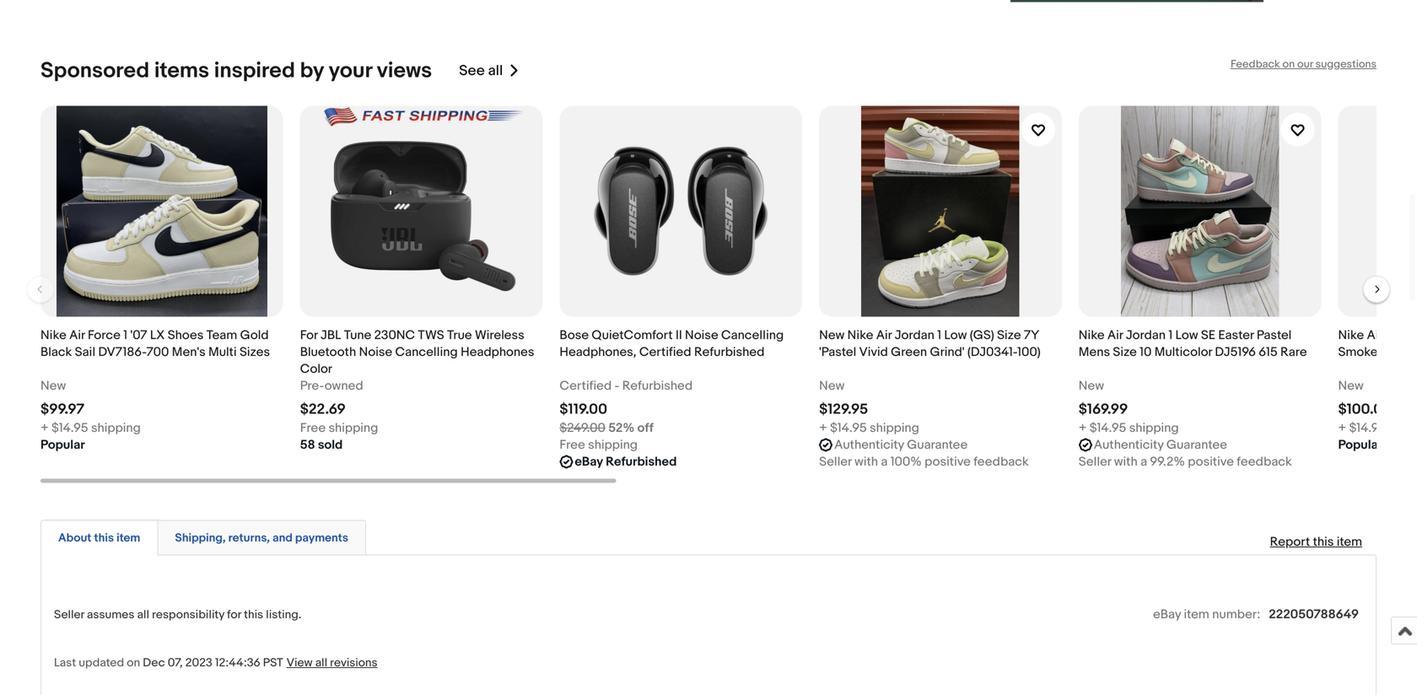 Task type: locate. For each thing, give the bounding box(es) containing it.
ebay left number:
[[1153, 607, 1181, 622]]

0 horizontal spatial authenticity
[[834, 437, 904, 453]]

last updated on dec 07, 2023 12:44:36 pst view all revisions
[[54, 656, 378, 670]]

1 vertical spatial free
[[560, 437, 585, 453]]

noise right ii
[[685, 328, 718, 343]]

authenticity guarantee text field for $169.99
[[1094, 437, 1227, 454]]

item right report
[[1337, 534, 1362, 550]]

new text field up $100.00 text field
[[1338, 378, 1364, 394]]

size left 10
[[1113, 345, 1137, 360]]

3 nike from the left
[[1079, 328, 1105, 343]]

report this item
[[1270, 534, 1362, 550]]

updated
[[79, 656, 124, 670]]

seller left assumes at the bottom left of the page
[[54, 608, 84, 622]]

shipping, returns, and payments
[[175, 531, 348, 545]]

0 horizontal spatial positive
[[925, 454, 971, 470]]

new text field for $100.00
[[1338, 378, 1364, 394]]

7y
[[1024, 328, 1040, 343]]

+ inside new $99.97 + $14.95 shipping popular
[[40, 421, 49, 436]]

shipping for $129.95
[[870, 421, 919, 436]]

+ $14.95 shipping text field
[[40, 420, 141, 437], [819, 420, 919, 437]]

air inside nike air force 1 '07 lx shoes team gold black sail dv7186-700 men's multi sizes
[[69, 328, 85, 343]]

0 horizontal spatial ebay
[[575, 454, 603, 470]]

10
[[1140, 345, 1152, 360]]

refurbished
[[694, 345, 765, 360], [622, 378, 693, 394], [606, 454, 677, 470]]

0 horizontal spatial a
[[881, 454, 888, 470]]

shipping inside for jbl tune 230nc tws true wireless bluetooth noise cancelling headphones color pre-owned $22.69 free shipping 58 sold
[[329, 421, 378, 436]]

1 1 from the left
[[123, 328, 127, 343]]

Authenticity Guarantee text field
[[834, 437, 968, 454], [1094, 437, 1227, 454]]

$14.95 inside new $100.00 + $14.95 shipp popular
[[1349, 421, 1386, 436]]

$14.95 inside new $99.97 + $14.95 shipping popular
[[51, 421, 88, 436]]

pst
[[263, 656, 283, 670]]

dj5196
[[1215, 345, 1256, 360]]

low up grind'
[[944, 328, 967, 343]]

1 left '07
[[123, 328, 127, 343]]

shipping down dv7186-
[[91, 421, 141, 436]]

0 horizontal spatial item
[[117, 531, 140, 545]]

air up mens
[[1107, 328, 1123, 343]]

positive right "100%"
[[925, 454, 971, 470]]

$14.95
[[51, 421, 88, 436], [830, 421, 867, 436], [1090, 421, 1126, 436], [1349, 421, 1386, 436]]

low inside nike air jordan 1 low se easter pastel mens size 10  multicolor dj5196 615 rare
[[1175, 328, 1198, 343]]

authenticity
[[834, 437, 904, 453], [1094, 437, 1164, 453]]

new inside new $100.00 + $14.95 shipp popular
[[1338, 378, 1364, 394]]

100%
[[891, 454, 922, 470]]

+ $14.95 shipping text field for $129.95
[[819, 420, 919, 437]]

nike air jorda
[[1338, 328, 1417, 360]]

new inside new $129.95 + $14.95 shipping
[[819, 378, 845, 394]]

0 horizontal spatial with
[[855, 454, 878, 470]]

with inside seller with a 99.2% positive feedback text box
[[1114, 454, 1138, 470]]

sponsored items inspired by your views
[[40, 58, 432, 84]]

authenticity down + $14.95 shipping text field
[[1094, 437, 1164, 453]]

52%
[[608, 421, 635, 436]]

+ up popular text field
[[40, 421, 49, 436]]

on left 'dec'
[[127, 656, 140, 670]]

shipping inside new $99.97 + $14.95 shipping popular
[[91, 421, 141, 436]]

new $99.97 + $14.95 shipping popular
[[40, 378, 141, 453]]

1 authenticity guarantee from the left
[[834, 437, 968, 453]]

positive right 99.2%
[[1188, 454, 1234, 470]]

1 inside nike air force 1 '07 lx shoes team gold black sail dv7186-700 men's multi sizes
[[123, 328, 127, 343]]

new up '$99.97' text field
[[40, 378, 66, 394]]

+ for $100.00
[[1338, 421, 1346, 436]]

certified up $119.00
[[560, 378, 612, 394]]

+ for $99.97
[[40, 421, 49, 436]]

for jbl tune 230nc tws true wireless bluetooth noise cancelling headphones color pre-owned $22.69 free shipping 58 sold
[[300, 328, 534, 453]]

1 authenticity from the left
[[834, 437, 904, 453]]

1 horizontal spatial all
[[315, 656, 327, 670]]

nike inside nike air force 1 '07 lx shoes team gold black sail dv7186-700 men's multi sizes
[[40, 328, 66, 343]]

$22.69
[[300, 401, 346, 419]]

1 horizontal spatial on
[[1283, 58, 1295, 71]]

feedback on our suggestions
[[1231, 58, 1377, 71]]

nike
[[40, 328, 66, 343], [847, 328, 873, 343], [1079, 328, 1105, 343], [1338, 328, 1364, 343]]

0 horizontal spatial free
[[300, 421, 326, 436]]

jbl
[[321, 328, 341, 343]]

0 horizontal spatial cancelling
[[395, 345, 458, 360]]

1 horizontal spatial authenticity guarantee
[[1094, 437, 1227, 453]]

guarantee up seller with a 99.2% positive feedback text box
[[1167, 437, 1227, 453]]

2 nike from the left
[[847, 328, 873, 343]]

nike up vivid
[[847, 328, 873, 343]]

noise inside 'bose quietcomfort ii noise cancelling headphones, certified refurbished'
[[685, 328, 718, 343]]

nike left jorda
[[1338, 328, 1364, 343]]

green
[[891, 345, 927, 360]]

air left jorda
[[1367, 328, 1383, 343]]

on left our
[[1283, 58, 1295, 71]]

size left 7y
[[997, 328, 1021, 343]]

bose
[[560, 328, 589, 343]]

free inside certified - refurbished $119.00 $249.00 52% off free shipping
[[560, 437, 585, 453]]

free up 58
[[300, 421, 326, 436]]

1 horizontal spatial cancelling
[[721, 328, 784, 343]]

feedback
[[974, 454, 1029, 470], [1237, 454, 1292, 470]]

all right see
[[488, 62, 503, 80]]

shipping inside new $169.99 + $14.95 shipping
[[1129, 421, 1179, 436]]

jordan up green
[[895, 328, 935, 343]]

air up sail
[[69, 328, 85, 343]]

popular down + $14.95 shipp text box
[[1338, 437, 1383, 453]]

1 with from the left
[[855, 454, 878, 470]]

3 new text field from the left
[[1079, 378, 1104, 394]]

1 positive from the left
[[925, 454, 971, 470]]

free inside for jbl tune 230nc tws true wireless bluetooth noise cancelling headphones color pre-owned $22.69 free shipping 58 sold
[[300, 421, 326, 436]]

0 horizontal spatial jordan
[[895, 328, 935, 343]]

easter
[[1218, 328, 1254, 343]]

size
[[997, 328, 1021, 343], [1113, 345, 1137, 360]]

0 horizontal spatial popular
[[40, 437, 85, 453]]

item for about this item
[[117, 531, 140, 545]]

new text field up $129.95 text field
[[819, 378, 845, 394]]

a for $169.99
[[1141, 454, 1147, 470]]

2 guarantee from the left
[[1167, 437, 1227, 453]]

popular
[[40, 437, 85, 453], [1338, 437, 1383, 453]]

1 vertical spatial noise
[[359, 345, 392, 360]]

$14.95 for $100.00
[[1349, 421, 1386, 436]]

lx
[[150, 328, 165, 343]]

shipping for $99.97
[[91, 421, 141, 436]]

noise inside for jbl tune 230nc tws true wireless bluetooth noise cancelling headphones color pre-owned $22.69 free shipping 58 sold
[[359, 345, 392, 360]]

1 horizontal spatial this
[[244, 608, 263, 622]]

$14.95 inside new $129.95 + $14.95 shipping
[[830, 421, 867, 436]]

1 horizontal spatial jordan
[[1126, 328, 1166, 343]]

2 + $14.95 shipping text field from the left
[[819, 420, 919, 437]]

authenticity guarantee for $169.99
[[1094, 437, 1227, 453]]

1 vertical spatial on
[[127, 656, 140, 670]]

ebay for ebay item number: 222050788649
[[1153, 607, 1181, 622]]

nike for $169.99
[[1079, 328, 1105, 343]]

0 horizontal spatial 1
[[123, 328, 127, 343]]

+ up popular text box
[[1338, 421, 1346, 436]]

1 horizontal spatial certified
[[639, 345, 691, 360]]

air inside nike air jordan 1 low se easter pastel mens size 10  multicolor dj5196 615 rare
[[1107, 328, 1123, 343]]

3 $14.95 from the left
[[1090, 421, 1126, 436]]

$119.00 text field
[[560, 401, 607, 419]]

1 up multicolor
[[1169, 328, 1173, 343]]

1 vertical spatial ebay
[[1153, 607, 1181, 622]]

0 horizontal spatial guarantee
[[907, 437, 968, 453]]

0 horizontal spatial on
[[127, 656, 140, 670]]

seller for $129.95
[[819, 454, 852, 470]]

0 horizontal spatial size
[[997, 328, 1021, 343]]

$14.95 down $129.95 text field
[[830, 421, 867, 436]]

Popular text field
[[40, 437, 85, 454]]

2 1 from the left
[[937, 328, 941, 343]]

this right report
[[1313, 534, 1334, 550]]

$249.00
[[560, 421, 606, 436]]

seller for $169.99
[[1079, 454, 1111, 470]]

Seller with a 100% positive feedback text field
[[819, 454, 1029, 470]]

popular inside new $100.00 + $14.95 shipp popular
[[1338, 437, 1383, 453]]

$100.00 text field
[[1338, 401, 1392, 419]]

1 horizontal spatial 1
[[937, 328, 941, 343]]

1 feedback from the left
[[974, 454, 1029, 470]]

authenticity guarantee up 99.2%
[[1094, 437, 1227, 453]]

1 horizontal spatial seller
[[819, 454, 852, 470]]

new up $129.95 text field
[[819, 378, 845, 394]]

1 $14.95 from the left
[[51, 421, 88, 436]]

4 + from the left
[[1338, 421, 1346, 436]]

1 for $99.97
[[123, 328, 127, 343]]

0 vertical spatial free
[[300, 421, 326, 436]]

1 horizontal spatial noise
[[685, 328, 718, 343]]

jorda
[[1385, 328, 1417, 343]]

2 air from the left
[[876, 328, 892, 343]]

0 horizontal spatial authenticity guarantee text field
[[834, 437, 968, 454]]

a left 99.2%
[[1141, 454, 1147, 470]]

quietcomfort
[[592, 328, 673, 343]]

se
[[1201, 328, 1216, 343]]

2 horizontal spatial item
[[1337, 534, 1362, 550]]

+ $14.95 shipping text field down $99.97
[[40, 420, 141, 437]]

authenticity for $129.95
[[834, 437, 904, 453]]

$119.00
[[560, 401, 607, 419]]

a for $129.95
[[881, 454, 888, 470]]

-
[[615, 378, 619, 394]]

2 horizontal spatial all
[[488, 62, 503, 80]]

this right the for
[[244, 608, 263, 622]]

4 new text field from the left
[[1338, 378, 1364, 394]]

shipping for $169.99
[[1129, 421, 1179, 436]]

feedback for $129.95
[[974, 454, 1029, 470]]

1 horizontal spatial free
[[560, 437, 585, 453]]

2 horizontal spatial 1
[[1169, 328, 1173, 343]]

refurbished inside certified - refurbished $119.00 $249.00 52% off free shipping
[[622, 378, 693, 394]]

1 vertical spatial cancelling
[[395, 345, 458, 360]]

popular for $99.97
[[40, 437, 85, 453]]

0 vertical spatial all
[[488, 62, 503, 80]]

1 guarantee from the left
[[907, 437, 968, 453]]

all right assumes at the bottom left of the page
[[137, 608, 149, 622]]

dec
[[143, 656, 165, 670]]

ebay
[[575, 454, 603, 470], [1153, 607, 1181, 622]]

ebay inside text box
[[575, 454, 603, 470]]

by
[[300, 58, 324, 84]]

air up vivid
[[876, 328, 892, 343]]

2 authenticity guarantee text field from the left
[[1094, 437, 1227, 454]]

1 horizontal spatial guarantee
[[1167, 437, 1227, 453]]

certified down ii
[[639, 345, 691, 360]]

and
[[272, 531, 293, 545]]

a left "100%"
[[881, 454, 888, 470]]

58 sold text field
[[300, 437, 343, 454]]

positive
[[925, 454, 971, 470], [1188, 454, 1234, 470]]

new inside new $169.99 + $14.95 shipping
[[1079, 378, 1104, 394]]

nike for $100.00
[[1338, 328, 1364, 343]]

a inside seller with a 99.2% positive feedback text box
[[1141, 454, 1147, 470]]

2 authenticity guarantee from the left
[[1094, 437, 1227, 453]]

air inside new nike air jordan 1 low (gs) size 7y 'pastel vivid green grind' (dj0341-100)
[[876, 328, 892, 343]]

shipping
[[91, 421, 141, 436], [329, 421, 378, 436], [870, 421, 919, 436], [1129, 421, 1179, 436], [588, 437, 638, 453]]

item left number:
[[1184, 607, 1209, 622]]

new text field up $169.99 text field
[[1079, 378, 1104, 394]]

nike up mens
[[1079, 328, 1105, 343]]

1 authenticity guarantee text field from the left
[[834, 437, 968, 454]]

0 horizontal spatial all
[[137, 608, 149, 622]]

Free shipping text field
[[560, 437, 638, 454]]

new up 'pastel
[[819, 328, 845, 343]]

2 $14.95 from the left
[[830, 421, 867, 436]]

guarantee for $129.95
[[907, 437, 968, 453]]

0 vertical spatial on
[[1283, 58, 1295, 71]]

4 air from the left
[[1367, 328, 1383, 343]]

1 a from the left
[[881, 454, 888, 470]]

seller down + $14.95 shipping text field
[[1079, 454, 1111, 470]]

1 horizontal spatial feedback
[[1237, 454, 1292, 470]]

this right about
[[94, 531, 114, 545]]

1 nike from the left
[[40, 328, 66, 343]]

seller down $129.95
[[819, 454, 852, 470]]

Seller with a 99.2% positive feedback text field
[[1079, 454, 1292, 470]]

1 up grind'
[[937, 328, 941, 343]]

with down + $14.95 shipping text field
[[1114, 454, 1138, 470]]

new inside new nike air jordan 1 low (gs) size 7y 'pastel vivid green grind' (dj0341-100)
[[819, 328, 845, 343]]

popular down '$99.97' text field
[[40, 437, 85, 453]]

multi
[[208, 345, 237, 360]]

with inside seller with a 100% positive feedback text box
[[855, 454, 878, 470]]

ebay down free shipping text field
[[575, 454, 603, 470]]

shipping down previous price $249.00 52% off text field
[[588, 437, 638, 453]]

1 vertical spatial refurbished
[[622, 378, 693, 394]]

1 horizontal spatial authenticity guarantee text field
[[1094, 437, 1227, 454]]

item right about
[[117, 531, 140, 545]]

black
[[40, 345, 72, 360]]

this for report
[[1313, 534, 1334, 550]]

free
[[300, 421, 326, 436], [560, 437, 585, 453]]

all right view at the bottom left
[[315, 656, 327, 670]]

$14.95 inside new $169.99 + $14.95 shipping
[[1090, 421, 1126, 436]]

returns,
[[228, 531, 270, 545]]

2 authenticity from the left
[[1094, 437, 1164, 453]]

nike inside new nike air jordan 1 low (gs) size 7y 'pastel vivid green grind' (dj0341-100)
[[847, 328, 873, 343]]

new text field for $129.95
[[819, 378, 845, 394]]

1 for $169.99
[[1169, 328, 1173, 343]]

new for $99.97
[[40, 378, 66, 394]]

shipping up "100%"
[[870, 421, 919, 436]]

air for $100.00
[[1367, 328, 1383, 343]]

2 horizontal spatial this
[[1313, 534, 1334, 550]]

authenticity guarantee text field up "100%"
[[834, 437, 968, 454]]

1 horizontal spatial authenticity
[[1094, 437, 1164, 453]]

1 popular from the left
[[40, 437, 85, 453]]

authenticity down new $129.95 + $14.95 shipping
[[834, 437, 904, 453]]

1 horizontal spatial positive
[[1188, 454, 1234, 470]]

1 low from the left
[[944, 328, 967, 343]]

0 vertical spatial noise
[[685, 328, 718, 343]]

a inside seller with a 100% positive feedback text box
[[881, 454, 888, 470]]

$14.95 up popular text box
[[1349, 421, 1386, 436]]

new up $169.99 text field
[[1079, 378, 1104, 394]]

New text field
[[40, 378, 66, 394], [819, 378, 845, 394], [1079, 378, 1104, 394], [1338, 378, 1364, 394]]

new up $100.00 text field
[[1338, 378, 1364, 394]]

222050788649
[[1269, 607, 1359, 622]]

1 vertical spatial size
[[1113, 345, 1137, 360]]

2 new text field from the left
[[819, 378, 845, 394]]

1 new text field from the left
[[40, 378, 66, 394]]

1
[[123, 328, 127, 343], [937, 328, 941, 343], [1169, 328, 1173, 343]]

0 horizontal spatial authenticity guarantee
[[834, 437, 968, 453]]

free down the "$249.00"
[[560, 437, 585, 453]]

nike inside 'nike air jorda'
[[1338, 328, 1364, 343]]

new text field up '$99.97' text field
[[40, 378, 66, 394]]

2 popular from the left
[[1338, 437, 1383, 453]]

1 + from the left
[[40, 421, 49, 436]]

cancelling down tws
[[395, 345, 458, 360]]

guarantee up seller with a 100% positive feedback
[[907, 437, 968, 453]]

1 horizontal spatial with
[[1114, 454, 1138, 470]]

1 horizontal spatial size
[[1113, 345, 1137, 360]]

2 jordan from the left
[[1126, 328, 1166, 343]]

jordan up 10
[[1126, 328, 1166, 343]]

0 horizontal spatial feedback
[[974, 454, 1029, 470]]

jordan
[[895, 328, 935, 343], [1126, 328, 1166, 343]]

3 1 from the left
[[1169, 328, 1173, 343]]

Certified - Refurbished text field
[[560, 378, 693, 394]]

item inside button
[[117, 531, 140, 545]]

+ inside new $129.95 + $14.95 shipping
[[819, 421, 827, 436]]

responsibility
[[152, 608, 224, 622]]

100)
[[1017, 345, 1041, 360]]

this inside button
[[94, 531, 114, 545]]

0 vertical spatial cancelling
[[721, 328, 784, 343]]

+ inside new $100.00 + $14.95 shipp popular
[[1338, 421, 1346, 436]]

authenticity guarantee text field up 99.2%
[[1094, 437, 1227, 454]]

popular inside new $99.97 + $14.95 shipping popular
[[40, 437, 85, 453]]

authenticity guarantee text field for $129.95
[[834, 437, 968, 454]]

3 + from the left
[[1079, 421, 1087, 436]]

1 horizontal spatial a
[[1141, 454, 1147, 470]]

2 low from the left
[[1175, 328, 1198, 343]]

1 inside nike air jordan 1 low se easter pastel mens size 10  multicolor dj5196 615 rare
[[1169, 328, 1173, 343]]

1 horizontal spatial + $14.95 shipping text field
[[819, 420, 919, 437]]

popular for $100.00
[[1338, 437, 1383, 453]]

+ $14.95 shipping text field down $129.95
[[819, 420, 919, 437]]

1 jordan from the left
[[895, 328, 935, 343]]

1 horizontal spatial item
[[1184, 607, 1209, 622]]

4 nike from the left
[[1338, 328, 1364, 343]]

nike up black at the left
[[40, 328, 66, 343]]

12:44:36
[[215, 656, 260, 670]]

2 + from the left
[[819, 421, 827, 436]]

2 horizontal spatial seller
[[1079, 454, 1111, 470]]

$14.95 up popular text field
[[51, 421, 88, 436]]

feedback for $169.99
[[1237, 454, 1292, 470]]

0 vertical spatial certified
[[639, 345, 691, 360]]

shipping up 99.2%
[[1129, 421, 1179, 436]]

new inside new $99.97 + $14.95 shipping popular
[[40, 378, 66, 394]]

$129.95
[[819, 401, 868, 419]]

1 + $14.95 shipping text field from the left
[[40, 420, 141, 437]]

+ inside new $169.99 + $14.95 shipping
[[1079, 421, 1087, 436]]

2 positive from the left
[[1188, 454, 1234, 470]]

item
[[117, 531, 140, 545], [1337, 534, 1362, 550], [1184, 607, 1209, 622]]

authenticity guarantee up "100%"
[[834, 437, 968, 453]]

0 horizontal spatial noise
[[359, 345, 392, 360]]

shoes
[[168, 328, 204, 343]]

2 a from the left
[[1141, 454, 1147, 470]]

0 horizontal spatial this
[[94, 531, 114, 545]]

1 horizontal spatial low
[[1175, 328, 1198, 343]]

noise down "tune"
[[359, 345, 392, 360]]

previous price $249.00 52% off text field
[[560, 420, 654, 437]]

$14.95 down $169.99
[[1090, 421, 1126, 436]]

2 vertical spatial refurbished
[[606, 454, 677, 470]]

1 horizontal spatial popular
[[1338, 437, 1383, 453]]

eBay Refurbished text field
[[575, 454, 677, 470]]

suggestions
[[1316, 58, 1377, 71]]

low up multicolor
[[1175, 328, 1198, 343]]

positive for $169.99
[[1188, 454, 1234, 470]]

0 vertical spatial ebay
[[575, 454, 603, 470]]

0 horizontal spatial low
[[944, 328, 967, 343]]

+ down $169.99
[[1079, 421, 1087, 436]]

with left "100%"
[[855, 454, 878, 470]]

Popular text field
[[1338, 437, 1383, 454]]

revisions
[[330, 656, 378, 670]]

0 vertical spatial refurbished
[[694, 345, 765, 360]]

feedback on our suggestions link
[[1231, 58, 1377, 71]]

low
[[944, 328, 967, 343], [1175, 328, 1198, 343]]

cancelling right ii
[[721, 328, 784, 343]]

nike inside nike air jordan 1 low se easter pastel mens size 10  multicolor dj5196 615 rare
[[1079, 328, 1105, 343]]

1 air from the left
[[69, 328, 85, 343]]

air inside 'nike air jorda'
[[1367, 328, 1383, 343]]

+ down $129.95 text field
[[819, 421, 827, 436]]

shipping up sold
[[329, 421, 378, 436]]

0 horizontal spatial certified
[[560, 378, 612, 394]]

1 horizontal spatial ebay
[[1153, 607, 1181, 622]]

ebay item number: 222050788649
[[1153, 607, 1359, 622]]

1 vertical spatial all
[[137, 608, 149, 622]]

multicolor
[[1155, 345, 1212, 360]]

0 horizontal spatial + $14.95 shipping text field
[[40, 420, 141, 437]]

2 with from the left
[[1114, 454, 1138, 470]]

feedback
[[1231, 58, 1280, 71]]

new
[[819, 328, 845, 343], [40, 378, 66, 394], [819, 378, 845, 394], [1079, 378, 1104, 394], [1338, 378, 1364, 394]]

guarantee for $169.99
[[1167, 437, 1227, 453]]

4 $14.95 from the left
[[1349, 421, 1386, 436]]

with
[[855, 454, 878, 470], [1114, 454, 1138, 470]]

0 vertical spatial size
[[997, 328, 1021, 343]]

all
[[488, 62, 503, 80], [137, 608, 149, 622], [315, 656, 327, 670]]

new $100.00 + $14.95 shipp popular
[[1338, 378, 1417, 453]]

2 feedback from the left
[[1237, 454, 1292, 470]]

3 air from the left
[[1107, 328, 1123, 343]]

tab list
[[40, 517, 1377, 556]]

1 vertical spatial certified
[[560, 378, 612, 394]]

shipping inside new $129.95 + $14.95 shipping
[[870, 421, 919, 436]]

certified
[[639, 345, 691, 360], [560, 378, 612, 394]]

230nc
[[374, 328, 415, 343]]

inspired
[[214, 58, 295, 84]]

cancelling
[[721, 328, 784, 343], [395, 345, 458, 360]]



Task type: describe. For each thing, give the bounding box(es) containing it.
+ for $169.99
[[1079, 421, 1087, 436]]

+ for $129.95
[[819, 421, 827, 436]]

Pre-owned text field
[[300, 378, 363, 394]]

see
[[459, 62, 485, 80]]

07,
[[168, 656, 183, 670]]

$22.69 text field
[[300, 401, 346, 419]]

refurbished inside 'bose quietcomfort ii noise cancelling headphones, certified refurbished'
[[694, 345, 765, 360]]

new $169.99 + $14.95 shipping
[[1079, 378, 1179, 436]]

size inside new nike air jordan 1 low (gs) size 7y 'pastel vivid green grind' (dj0341-100)
[[997, 328, 1021, 343]]

about this item button
[[58, 530, 140, 546]]

+ $14.95 shipping text field for $99.97
[[40, 420, 141, 437]]

ebay for ebay refurbished
[[575, 454, 603, 470]]

$14.95 for $169.99
[[1090, 421, 1126, 436]]

cancelling inside for jbl tune 230nc tws true wireless bluetooth noise cancelling headphones color pre-owned $22.69 free shipping 58 sold
[[395, 345, 458, 360]]

bluetooth
[[300, 345, 356, 360]]

Free shipping text field
[[300, 420, 378, 437]]

tws
[[418, 328, 444, 343]]

view
[[287, 656, 313, 670]]

for
[[300, 328, 318, 343]]

'pastel
[[819, 345, 856, 360]]

nike for $99.97
[[40, 328, 66, 343]]

with for $169.99
[[1114, 454, 1138, 470]]

men's
[[172, 345, 206, 360]]

low inside new nike air jordan 1 low (gs) size 7y 'pastel vivid green grind' (dj0341-100)
[[944, 328, 967, 343]]

for
[[227, 608, 241, 622]]

+ $14.95 shipp text field
[[1338, 420, 1417, 437]]

$14.95 for $99.97
[[51, 421, 88, 436]]

last
[[54, 656, 76, 670]]

See all text field
[[459, 62, 503, 80]]

new for $129.95
[[819, 378, 845, 394]]

jordan inside nike air jordan 1 low se easter pastel mens size 10  multicolor dj5196 615 rare
[[1126, 328, 1166, 343]]

seller with a 99.2% positive feedback
[[1079, 454, 1292, 470]]

$169.99 text field
[[1079, 401, 1128, 419]]

seller with a 100% positive feedback
[[819, 454, 1029, 470]]

sail
[[75, 345, 95, 360]]

our
[[1297, 58, 1313, 71]]

nike air force 1 '07 lx shoes team gold black sail dv7186-700 men's multi sizes
[[40, 328, 270, 360]]

(dj0341-
[[967, 345, 1017, 360]]

shipping,
[[175, 531, 226, 545]]

2 vertical spatial all
[[315, 656, 327, 670]]

shipping inside certified - refurbished $119.00 $249.00 52% off free shipping
[[588, 437, 638, 453]]

615
[[1259, 345, 1278, 360]]

shipping, returns, and payments button
[[175, 530, 348, 546]]

wireless
[[475, 328, 524, 343]]

payments
[[295, 531, 348, 545]]

cancelling inside 'bose quietcomfort ii noise cancelling headphones, certified refurbished'
[[721, 328, 784, 343]]

headphones,
[[560, 345, 636, 360]]

new for $169.99
[[1079, 378, 1104, 394]]

team
[[206, 328, 237, 343]]

58
[[300, 437, 315, 453]]

vivid
[[859, 345, 888, 360]]

ii
[[676, 328, 682, 343]]

new text field for $169.99
[[1079, 378, 1104, 394]]

air for $169.99
[[1107, 328, 1123, 343]]

grind'
[[930, 345, 965, 360]]

new text field for $99.97
[[40, 378, 66, 394]]

with for $129.95
[[855, 454, 878, 470]]

advertisement region
[[1011, 0, 1264, 2]]

$129.95 text field
[[819, 401, 868, 419]]

nike air jordan 1 low se easter pastel mens size 10  multicolor dj5196 615 rare
[[1079, 328, 1307, 360]]

tab list containing about this item
[[40, 517, 1377, 556]]

authenticity guarantee for $129.95
[[834, 437, 968, 453]]

$99.97
[[40, 401, 84, 419]]

certified inside certified - refurbished $119.00 $249.00 52% off free shipping
[[560, 378, 612, 394]]

$14.95 for $129.95
[[830, 421, 867, 436]]

tune
[[344, 328, 371, 343]]

report this item link
[[1262, 526, 1371, 558]]

new $129.95 + $14.95 shipping
[[819, 378, 919, 436]]

$100.00
[[1338, 401, 1392, 419]]

new for nike
[[819, 328, 845, 343]]

this for about
[[94, 531, 114, 545]]

force
[[88, 328, 121, 343]]

certified inside 'bose quietcomfort ii noise cancelling headphones, certified refurbished'
[[639, 345, 691, 360]]

authenticity for $169.99
[[1094, 437, 1164, 453]]

99.2%
[[1150, 454, 1185, 470]]

air for $99.97
[[69, 328, 85, 343]]

dv7186-
[[98, 345, 146, 360]]

about this item
[[58, 531, 140, 545]]

pre-
[[300, 378, 325, 394]]

2023
[[185, 656, 212, 670]]

item for report this item
[[1337, 534, 1362, 550]]

mens
[[1079, 345, 1110, 360]]

'07
[[130, 328, 147, 343]]

rare
[[1281, 345, 1307, 360]]

+ $14.95 shipping text field
[[1079, 420, 1179, 437]]

refurbished inside text box
[[606, 454, 677, 470]]

positive for $129.95
[[925, 454, 971, 470]]

sold
[[318, 437, 343, 453]]

bose quietcomfort ii noise cancelling headphones, certified refurbished
[[560, 328, 784, 360]]

new nike air jordan 1 low (gs) size 7y 'pastel vivid green grind' (dj0341-100)
[[819, 328, 1041, 360]]

color
[[300, 362, 332, 377]]

report
[[1270, 534, 1310, 550]]

pastel
[[1257, 328, 1292, 343]]

items
[[154, 58, 209, 84]]

owned
[[325, 378, 363, 394]]

(gs)
[[970, 328, 994, 343]]

ebay refurbished
[[575, 454, 677, 470]]

headphones
[[461, 345, 534, 360]]

views
[[377, 58, 432, 84]]

new for $100.00
[[1338, 378, 1364, 394]]

your
[[329, 58, 372, 84]]

$99.97 text field
[[40, 401, 84, 419]]

number:
[[1212, 607, 1260, 622]]

jordan inside new nike air jordan 1 low (gs) size 7y 'pastel vivid green grind' (dj0341-100)
[[895, 328, 935, 343]]

gold
[[240, 328, 269, 343]]

true
[[447, 328, 472, 343]]

assumes
[[87, 608, 135, 622]]

view all revisions link
[[283, 655, 378, 670]]

700
[[146, 345, 169, 360]]

1 inside new nike air jordan 1 low (gs) size 7y 'pastel vivid green grind' (dj0341-100)
[[937, 328, 941, 343]]

0 horizontal spatial seller
[[54, 608, 84, 622]]

size inside nike air jordan 1 low se easter pastel mens size 10  multicolor dj5196 615 rare
[[1113, 345, 1137, 360]]

about
[[58, 531, 91, 545]]

shipp
[[1389, 421, 1417, 436]]



Task type: vqa. For each thing, say whether or not it's contained in the screenshot.
the 'Sony'
no



